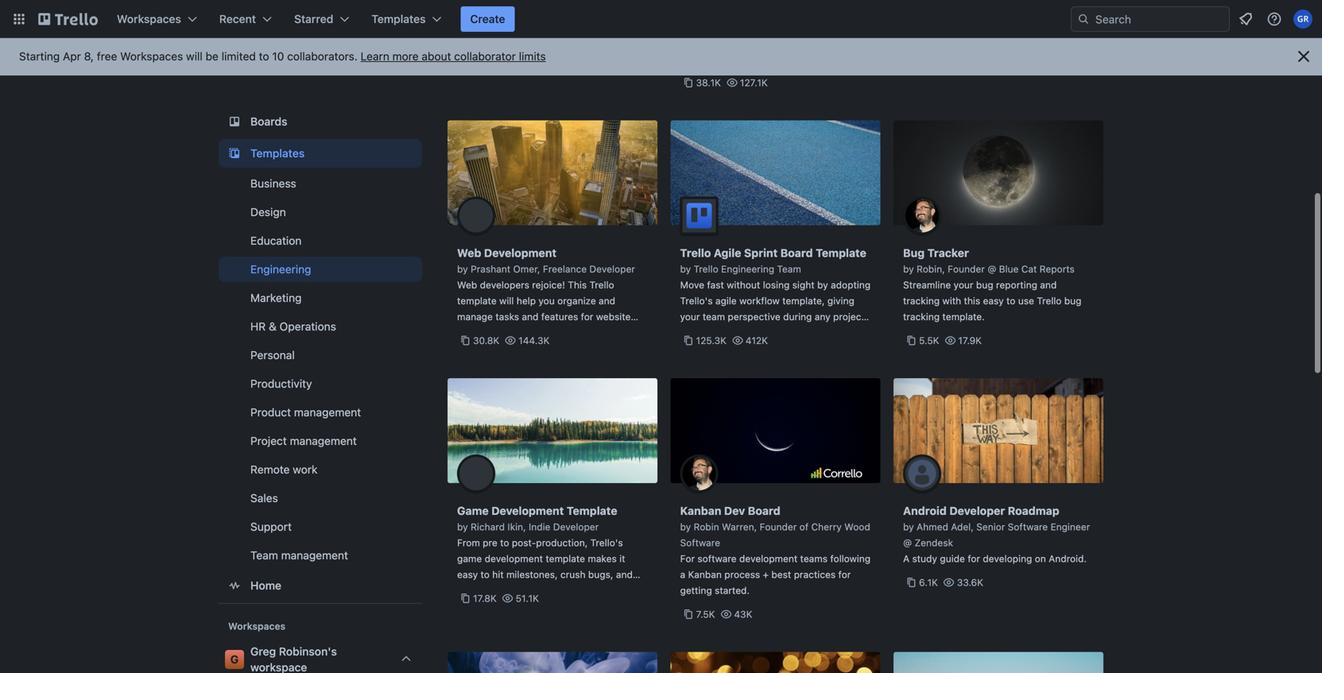 Task type: locate. For each thing, give the bounding box(es) containing it.
pre
[[483, 538, 498, 549]]

indie
[[598, 585, 620, 596]]

with
[[943, 295, 961, 307]]

by down bug
[[903, 264, 914, 275]]

a down for
[[680, 569, 686, 580]]

your left team
[[680, 311, 700, 322]]

founder inside kanban dev board by robin warren, founder of cherry wood software for software development teams following a kanban process + best practices for getting started.
[[760, 522, 797, 533]]

33.6k
[[957, 577, 984, 588]]

0 horizontal spatial software
[[680, 538, 720, 549]]

robin, founder @ blue cat reports image
[[903, 197, 942, 235]]

your
[[954, 280, 974, 291], [680, 311, 700, 322], [576, 585, 595, 596]]

freelance
[[543, 264, 587, 275]]

0 vertical spatial founder
[[948, 264, 985, 275]]

&
[[269, 320, 277, 333]]

0 vertical spatial your
[[954, 280, 974, 291]]

reporting
[[996, 280, 1038, 291]]

management down team
[[680, 327, 739, 338]]

engineering link
[[219, 257, 422, 282]]

guide
[[940, 553, 965, 565]]

tracking down 'streamline'
[[903, 295, 940, 307]]

0 vertical spatial tracking
[[903, 295, 940, 307]]

1 vertical spatial template
[[567, 505, 618, 518]]

development inside web development by prashant omer, freelance developer web developers rejoice! this trello template will help you organize and manage tasks and features for website development and other projects.
[[457, 327, 516, 338]]

product
[[250, 406, 291, 419]]

for down crush
[[560, 585, 573, 596]]

easy inside bug tracker by robin, founder @ blue cat reports streamline your bug reporting and tracking with this easy to use trello bug tracking template.
[[983, 295, 1004, 307]]

1 vertical spatial templates
[[250, 147, 305, 160]]

template inside trello agile sprint board template by trello engineering team move fast without losing sight by adopting trello's agile workflow template, giving your team perspective during any project management situation.
[[816, 247, 867, 260]]

senior
[[977, 522, 1005, 533]]

of
[[800, 522, 809, 533]]

0 horizontal spatial template
[[567, 505, 618, 518]]

development up "+"
[[739, 553, 798, 565]]

for right guide
[[968, 553, 980, 565]]

templates
[[372, 12, 426, 25], [250, 147, 305, 160]]

2 horizontal spatial your
[[954, 280, 974, 291]]

board right dev
[[748, 505, 781, 518]]

developer inside web development by prashant omer, freelance developer web developers rejoice! this trello template will help you organize and manage tasks and features for website development and other projects.
[[590, 264, 635, 275]]

trello's down the move
[[680, 295, 713, 307]]

trello
[[680, 247, 711, 260], [694, 264, 719, 275], [590, 280, 614, 291], [1037, 295, 1062, 307]]

trello up fast
[[694, 264, 719, 275]]

board up the sight
[[781, 247, 813, 260]]

other
[[538, 327, 561, 338]]

situation.
[[741, 327, 783, 338]]

2 vertical spatial developer
[[553, 522, 599, 533]]

easy right the this
[[983, 295, 1004, 307]]

by up from
[[457, 522, 468, 533]]

founder inside bug tracker by robin, founder @ blue cat reports streamline your bug reporting and tracking with this easy to use trello bug tracking template.
[[948, 264, 985, 275]]

team up losing
[[777, 264, 801, 275]]

board inside trello agile sprint board template by trello engineering team move fast without losing sight by adopting trello's agile workflow template, giving your team perspective during any project management situation.
[[781, 247, 813, 260]]

10
[[272, 50, 284, 63]]

following
[[831, 553, 871, 565]]

developer right freelance
[[590, 264, 635, 275]]

primary element
[[0, 0, 1322, 38]]

easy down game
[[457, 569, 478, 580]]

your up the this
[[954, 280, 974, 291]]

started.
[[715, 585, 750, 596]]

g
[[230, 653, 239, 666]]

workspaces up greg
[[228, 621, 286, 632]]

for up projects.
[[581, 311, 594, 322]]

education
[[250, 234, 302, 247]]

developer inside the android developer roadmap by ahmed adel, senior software engineer @ zendesk a study guide for developing on android.
[[950, 505, 1005, 518]]

1 vertical spatial software
[[680, 538, 720, 549]]

1 vertical spatial founder
[[760, 522, 797, 533]]

to left 10
[[259, 50, 269, 63]]

engineer
[[1051, 522, 1090, 533]]

1 horizontal spatial trello's
[[680, 295, 713, 307]]

0 vertical spatial trello's
[[680, 295, 713, 307]]

marketing link
[[219, 285, 422, 311]]

founder left the of
[[760, 522, 797, 533]]

template down production,
[[546, 553, 585, 565]]

0 horizontal spatial your
[[576, 585, 595, 596]]

1 vertical spatial @
[[903, 538, 912, 549]]

51.1k
[[516, 593, 539, 604]]

0 horizontal spatial a
[[495, 585, 501, 596]]

0 horizontal spatial engineering
[[250, 263, 311, 276]]

0 horizontal spatial @
[[903, 538, 912, 549]]

0 vertical spatial @
[[988, 264, 997, 275]]

project management link
[[219, 429, 422, 454]]

to left use
[[1007, 295, 1016, 307]]

during
[[783, 311, 812, 322]]

trello right use
[[1037, 295, 1062, 307]]

ikin,
[[508, 522, 526, 533]]

dev
[[724, 505, 745, 518]]

project
[[250, 435, 287, 448]]

0 vertical spatial easy
[[983, 295, 1004, 307]]

1 vertical spatial web
[[457, 280, 477, 291]]

by inside bug tracker by robin, founder @ blue cat reports streamline your bug reporting and tracking with this easy to use trello bug tracking template.
[[903, 264, 914, 275]]

0 vertical spatial template
[[457, 295, 497, 307]]

limits
[[519, 50, 546, 63]]

0 vertical spatial web
[[457, 247, 481, 260]]

0 horizontal spatial easy
[[457, 569, 478, 580]]

1 horizontal spatial team
[[777, 264, 801, 275]]

back to home image
[[38, 6, 98, 32]]

for inside kanban dev board by robin warren, founder of cherry wood software for software development teams following a kanban process + best practices for getting started.
[[839, 569, 851, 580]]

workspaces down the workspaces 'popup button'
[[120, 50, 183, 63]]

project
[[833, 311, 865, 322]]

and down 'reports' on the top
[[1040, 280, 1057, 291]]

0 horizontal spatial founder
[[760, 522, 797, 533]]

product management link
[[219, 400, 422, 425]]

operations
[[280, 320, 336, 333]]

bug
[[903, 247, 925, 260]]

web up prashant at the left
[[457, 247, 481, 260]]

management down support link
[[281, 549, 348, 562]]

hit
[[492, 569, 504, 580]]

30.8k
[[473, 335, 500, 346]]

management down productivity link
[[294, 406, 361, 419]]

and down help in the top left of the page
[[522, 311, 539, 322]]

by inside web development by prashant omer, freelance developer web developers rejoice! this trello template will help you organize and manage tasks and features for website development and other projects.
[[457, 264, 468, 275]]

engineering up marketing
[[250, 263, 311, 276]]

template up production,
[[567, 505, 618, 518]]

development up "omer,"
[[484, 247, 557, 260]]

0 horizontal spatial trello's
[[591, 538, 623, 549]]

templates up "more"
[[372, 12, 426, 25]]

0 vertical spatial a
[[680, 569, 686, 580]]

management for product management
[[294, 406, 361, 419]]

1 horizontal spatial engineering
[[721, 264, 775, 275]]

template.
[[943, 311, 985, 322]]

developer up production,
[[553, 522, 599, 533]]

management inside product management link
[[294, 406, 361, 419]]

process
[[725, 569, 760, 580]]

development
[[484, 247, 557, 260], [492, 505, 564, 518]]

by up the move
[[680, 264, 691, 275]]

management down product management link
[[290, 435, 357, 448]]

your inside the game development template by richard ikin, indie developer from pre to post-production, trello's game development template makes it easy to hit milestones, crush bugs, and develop a release plan for your indie game.
[[576, 585, 595, 596]]

0 vertical spatial will
[[186, 50, 203, 63]]

1 vertical spatial will
[[499, 295, 514, 307]]

0 vertical spatial kanban
[[680, 505, 722, 518]]

from
[[457, 538, 480, 549]]

1 vertical spatial team
[[250, 549, 278, 562]]

for down following
[[839, 569, 851, 580]]

development down the 'post-'
[[485, 553, 543, 565]]

and left other
[[518, 327, 535, 338]]

trello left agile
[[680, 247, 711, 260]]

1 horizontal spatial template
[[546, 553, 585, 565]]

template
[[457, 295, 497, 307], [546, 553, 585, 565]]

template,
[[783, 295, 825, 307]]

template up the manage at the top
[[457, 295, 497, 307]]

by inside kanban dev board by robin warren, founder of cherry wood software for software development teams following a kanban process + best practices for getting started.
[[680, 522, 691, 533]]

will up tasks
[[499, 295, 514, 307]]

1 horizontal spatial founder
[[948, 264, 985, 275]]

workspaces up the free
[[117, 12, 181, 25]]

starting
[[19, 50, 60, 63]]

home link
[[219, 572, 422, 600]]

for inside the game development template by richard ikin, indie developer from pre to post-production, trello's game development template makes it easy to hit milestones, crush bugs, and develop a release plan for your indie game.
[[560, 585, 573, 596]]

1 vertical spatial trello's
[[591, 538, 623, 549]]

1 vertical spatial tracking
[[903, 311, 940, 322]]

easy inside the game development template by richard ikin, indie developer from pre to post-production, trello's game development template makes it easy to hit milestones, crush bugs, and develop a release plan for your indie game.
[[457, 569, 478, 580]]

0 vertical spatial developer
[[590, 264, 635, 275]]

0 vertical spatial board
[[781, 247, 813, 260]]

by right the sight
[[817, 280, 828, 291]]

greg robinson's workspace
[[250, 645, 337, 674]]

1 horizontal spatial a
[[680, 569, 686, 580]]

kanban up robin
[[680, 505, 722, 518]]

engineering
[[250, 263, 311, 276], [721, 264, 775, 275]]

0 horizontal spatial will
[[186, 50, 203, 63]]

1 horizontal spatial @
[[988, 264, 997, 275]]

easy
[[983, 295, 1004, 307], [457, 569, 478, 580]]

starting apr 8, free workspaces will be limited to 10 collaborators. learn more about collaborator limits
[[19, 50, 546, 63]]

wood
[[845, 522, 871, 533]]

1 vertical spatial your
[[680, 311, 700, 322]]

template inside the game development template by richard ikin, indie developer from pre to post-production, trello's game development template makes it easy to hit milestones, crush bugs, and develop a release plan for your indie game.
[[546, 553, 585, 565]]

1 vertical spatial easy
[[457, 569, 478, 580]]

release
[[503, 585, 536, 596]]

on
[[1035, 553, 1046, 565]]

game
[[457, 553, 482, 565]]

development up ikin,
[[492, 505, 564, 518]]

collaborator
[[454, 50, 516, 63]]

recent button
[[210, 6, 282, 32]]

0 horizontal spatial template
[[457, 295, 497, 307]]

1 vertical spatial development
[[492, 505, 564, 518]]

prashant omer, freelance developer image
[[457, 197, 495, 235]]

1 horizontal spatial will
[[499, 295, 514, 307]]

ahmed
[[917, 522, 949, 533]]

will left be
[[186, 50, 203, 63]]

0 vertical spatial template
[[816, 247, 867, 260]]

marketing
[[250, 291, 302, 305]]

for inside the android developer roadmap by ahmed adel, senior software engineer @ zendesk a study guide for developing on android.
[[968, 553, 980, 565]]

developer up "senior"
[[950, 505, 1005, 518]]

templates up business
[[250, 147, 305, 160]]

17.8k
[[473, 593, 497, 604]]

1 horizontal spatial easy
[[983, 295, 1004, 307]]

business link
[[219, 171, 422, 196]]

android developer roadmap by ahmed adel, senior software engineer @ zendesk a study guide for developing on android.
[[903, 505, 1090, 565]]

web down prashant at the left
[[457, 280, 477, 291]]

and inside bug tracker by robin, founder @ blue cat reports streamline your bug reporting and tracking with this easy to use trello bug tracking template.
[[1040, 280, 1057, 291]]

and down it
[[616, 569, 633, 580]]

organize
[[558, 295, 596, 307]]

Search field
[[1090, 7, 1229, 31]]

a down hit
[[495, 585, 501, 596]]

engineering up 'without'
[[721, 264, 775, 275]]

2 vertical spatial your
[[576, 585, 595, 596]]

1 vertical spatial board
[[748, 505, 781, 518]]

software down roadmap
[[1008, 522, 1048, 533]]

bug down 'reports' on the top
[[1065, 295, 1082, 307]]

2 vertical spatial workspaces
[[228, 621, 286, 632]]

0 vertical spatial bug
[[976, 280, 994, 291]]

development inside web development by prashant omer, freelance developer web developers rejoice! this trello template will help you organize and manage tasks and features for website development and other projects.
[[484, 247, 557, 260]]

trello right this
[[590, 280, 614, 291]]

founder down tracker
[[948, 264, 985, 275]]

remote work
[[250, 463, 318, 476]]

0 vertical spatial templates
[[372, 12, 426, 25]]

bug up the this
[[976, 280, 994, 291]]

help
[[517, 295, 536, 307]]

sales
[[250, 492, 278, 505]]

development inside the game development template by richard ikin, indie developer from pre to post-production, trello's game development template makes it easy to hit milestones, crush bugs, and develop a release plan for your indie game.
[[492, 505, 564, 518]]

1 vertical spatial a
[[495, 585, 501, 596]]

open information menu image
[[1267, 11, 1283, 27]]

development inside kanban dev board by robin warren, founder of cherry wood software for software development teams following a kanban process + best practices for getting started.
[[739, 553, 798, 565]]

+
[[763, 569, 769, 580]]

software down robin
[[680, 538, 720, 549]]

development for game
[[492, 505, 564, 518]]

1 horizontal spatial templates
[[372, 12, 426, 25]]

education link
[[219, 228, 422, 254]]

developer inside the game development template by richard ikin, indie developer from pre to post-production, trello's game development template makes it easy to hit milestones, crush bugs, and develop a release plan for your indie game.
[[553, 522, 599, 533]]

management inside team management "link"
[[281, 549, 348, 562]]

43k
[[734, 609, 753, 620]]

workspaces inside the workspaces 'popup button'
[[117, 12, 181, 25]]

1 vertical spatial developer
[[950, 505, 1005, 518]]

by left robin
[[680, 522, 691, 533]]

template
[[816, 247, 867, 260], [567, 505, 618, 518]]

1 horizontal spatial software
[[1008, 522, 1048, 533]]

development down the manage at the top
[[457, 327, 516, 338]]

0 horizontal spatial team
[[250, 549, 278, 562]]

0 vertical spatial development
[[484, 247, 557, 260]]

0 vertical spatial team
[[777, 264, 801, 275]]

kanban up getting
[[688, 569, 722, 580]]

management inside "project management" link
[[290, 435, 357, 448]]

by left prashant at the left
[[457, 264, 468, 275]]

by down android
[[903, 522, 914, 533]]

0 vertical spatial workspaces
[[117, 12, 181, 25]]

team down support
[[250, 549, 278, 562]]

trello's up the makes
[[591, 538, 623, 549]]

and up website
[[599, 295, 616, 307]]

tracking up 5.5k
[[903, 311, 940, 322]]

1 horizontal spatial template
[[816, 247, 867, 260]]

0 vertical spatial software
[[1008, 522, 1048, 533]]

template up adopting
[[816, 247, 867, 260]]

business
[[250, 177, 296, 190]]

1 horizontal spatial your
[[680, 311, 700, 322]]

your down crush
[[576, 585, 595, 596]]

features
[[541, 311, 578, 322]]

1 vertical spatial template
[[546, 553, 585, 565]]

software inside the android developer roadmap by ahmed adel, senior software engineer @ zendesk a study guide for developing on android.
[[1008, 522, 1048, 533]]

1 vertical spatial bug
[[1065, 295, 1082, 307]]

web development by prashant omer, freelance developer web developers rejoice! this trello template will help you organize and manage tasks and features for website development and other projects.
[[457, 247, 635, 338]]

best
[[772, 569, 791, 580]]

@ left blue
[[988, 264, 997, 275]]

@ up a
[[903, 538, 912, 549]]



Task type: vqa. For each thing, say whether or not it's contained in the screenshot.
the bottommost labels
no



Task type: describe. For each thing, give the bounding box(es) containing it.
support link
[[219, 514, 422, 540]]

144.3k
[[519, 335, 550, 346]]

management for team management
[[281, 549, 348, 562]]

plan
[[539, 585, 558, 596]]

hr
[[250, 320, 266, 333]]

template inside the game development template by richard ikin, indie developer from pre to post-production, trello's game development template makes it easy to hit milestones, crush bugs, and develop a release plan for your indie game.
[[567, 505, 618, 518]]

roadmap
[[1008, 505, 1060, 518]]

hr & operations
[[250, 320, 336, 333]]

your inside bug tracker by robin, founder @ blue cat reports streamline your bug reporting and tracking with this easy to use trello bug tracking template.
[[954, 280, 974, 291]]

trello inside web development by prashant omer, freelance developer web developers rejoice! this trello template will help you organize and manage tasks and features for website development and other projects.
[[590, 280, 614, 291]]

richard
[[471, 522, 505, 533]]

it
[[620, 553, 625, 565]]

collaborators.
[[287, 50, 358, 63]]

by inside the android developer roadmap by ahmed adel, senior software engineer @ zendesk a study guide for developing on android.
[[903, 522, 914, 533]]

2 tracking from the top
[[903, 311, 940, 322]]

to left hit
[[481, 569, 490, 580]]

engineering inside trello agile sprint board template by trello engineering team move fast without losing sight by adopting trello's agile workflow template, giving your team perspective during any project management situation.
[[721, 264, 775, 275]]

trello's inside the game development template by richard ikin, indie developer from pre to post-production, trello's game development template makes it easy to hit milestones, crush bugs, and develop a release plan for your indie game.
[[591, 538, 623, 549]]

crush
[[561, 569, 586, 580]]

trello inside bug tracker by robin, founder @ blue cat reports streamline your bug reporting and tracking with this easy to use trello bug tracking template.
[[1037, 295, 1062, 307]]

development inside the game development template by richard ikin, indie developer from pre to post-production, trello's game development template makes it easy to hit milestones, crush bugs, and develop a release plan for your indie game.
[[485, 553, 543, 565]]

create
[[470, 12, 505, 25]]

workflow
[[740, 295, 780, 307]]

0 notifications image
[[1237, 10, 1256, 29]]

reports
[[1040, 264, 1075, 275]]

search image
[[1077, 13, 1090, 25]]

android.
[[1049, 553, 1087, 565]]

team management
[[250, 549, 348, 562]]

design
[[250, 206, 286, 219]]

board image
[[225, 112, 244, 131]]

richard ikin, indie developer image
[[457, 455, 495, 493]]

robin warren, founder of cherry wood software image
[[680, 455, 718, 493]]

indie
[[529, 522, 551, 533]]

any
[[815, 311, 831, 322]]

personal
[[250, 349, 295, 362]]

starred
[[294, 12, 333, 25]]

tasks
[[496, 311, 519, 322]]

adopting
[[831, 280, 871, 291]]

template board image
[[225, 144, 244, 163]]

robin,
[[917, 264, 945, 275]]

sight
[[793, 280, 815, 291]]

@ inside bug tracker by robin, founder @ blue cat reports streamline your bug reporting and tracking with this easy to use trello bug tracking template.
[[988, 264, 997, 275]]

1 tracking from the top
[[903, 295, 940, 307]]

trello engineering team image
[[680, 197, 718, 235]]

will inside web development by prashant omer, freelance developer web developers rejoice! this trello template will help you organize and manage tasks and features for website development and other projects.
[[499, 295, 514, 307]]

tracker
[[928, 247, 969, 260]]

team inside "link"
[[250, 549, 278, 562]]

2 web from the top
[[457, 280, 477, 291]]

limited
[[222, 50, 256, 63]]

bug tracker by robin, founder @ blue cat reports streamline your bug reporting and tracking with this easy to use trello bug tracking template.
[[903, 247, 1082, 322]]

projects.
[[564, 327, 604, 338]]

6.1k
[[919, 577, 938, 588]]

templates link
[[219, 139, 422, 168]]

greg
[[250, 645, 276, 658]]

teams
[[800, 553, 828, 565]]

by inside the game development template by richard ikin, indie developer from pre to post-production, trello's game development template makes it easy to hit milestones, crush bugs, and develop a release plan for your indie game.
[[457, 522, 468, 533]]

robin
[[694, 522, 719, 533]]

omer,
[[513, 264, 540, 275]]

create button
[[461, 6, 515, 32]]

productivity link
[[219, 371, 422, 397]]

38.1k
[[696, 77, 721, 88]]

makes
[[588, 553, 617, 565]]

productivity
[[250, 377, 312, 390]]

development for web
[[484, 247, 557, 260]]

zendesk
[[915, 538, 953, 549]]

be
[[206, 50, 219, 63]]

agile
[[714, 247, 742, 260]]

team management link
[[219, 543, 422, 569]]

management inside trello agile sprint board template by trello engineering team move fast without losing sight by adopting trello's agile workflow template, giving your team perspective during any project management situation.
[[680, 327, 739, 338]]

software
[[698, 553, 737, 565]]

for
[[680, 553, 695, 565]]

fast
[[707, 280, 724, 291]]

0 horizontal spatial bug
[[976, 280, 994, 291]]

rejoice!
[[532, 280, 565, 291]]

ahmed adel, senior software engineer @ zendesk image
[[903, 455, 942, 493]]

management for project management
[[290, 435, 357, 448]]

trello agile sprint board template by trello engineering team move fast without losing sight by adopting trello's agile workflow template, giving your team perspective during any project management situation.
[[680, 247, 871, 338]]

17.9k
[[958, 335, 982, 346]]

bugs,
[[588, 569, 613, 580]]

5.5k
[[919, 335, 940, 346]]

1 vertical spatial kanban
[[688, 569, 722, 580]]

use
[[1018, 295, 1034, 307]]

1 horizontal spatial bug
[[1065, 295, 1082, 307]]

work
[[293, 463, 318, 476]]

agile
[[716, 295, 737, 307]]

to right pre
[[500, 538, 509, 549]]

without
[[727, 280, 760, 291]]

learn
[[361, 50, 390, 63]]

project management
[[250, 435, 357, 448]]

recent
[[219, 12, 256, 25]]

post-
[[512, 538, 536, 549]]

and inside the game development template by richard ikin, indie developer from pre to post-production, trello's game development template makes it easy to hit milestones, crush bugs, and develop a release plan for your indie game.
[[616, 569, 633, 580]]

0 horizontal spatial templates
[[250, 147, 305, 160]]

remote
[[250, 463, 290, 476]]

for inside web development by prashant omer, freelance developer web developers rejoice! this trello template will help you organize and manage tasks and features for website development and other projects.
[[581, 311, 594, 322]]

study
[[912, 553, 937, 565]]

design link
[[219, 200, 422, 225]]

125.3k
[[696, 335, 727, 346]]

home image
[[225, 577, 244, 596]]

team
[[703, 311, 725, 322]]

production,
[[536, 538, 588, 549]]

greg robinson (gregrobinson96) image
[[1294, 10, 1313, 29]]

a inside the game development template by richard ikin, indie developer from pre to post-production, trello's game development template makes it easy to hit milestones, crush bugs, and develop a release plan for your indie game.
[[495, 585, 501, 596]]

losing
[[763, 280, 790, 291]]

a inside kanban dev board by robin warren, founder of cherry wood software for software development teams following a kanban process + best practices for getting started.
[[680, 569, 686, 580]]

to inside bug tracker by robin, founder @ blue cat reports streamline your bug reporting and tracking with this easy to use trello bug tracking template.
[[1007, 295, 1016, 307]]

practices
[[794, 569, 836, 580]]

a
[[903, 553, 910, 565]]

trello's inside trello agile sprint board template by trello engineering team move fast without losing sight by adopting trello's agile workflow template, giving your team perspective during any project management situation.
[[680, 295, 713, 307]]

team inside trello agile sprint board template by trello engineering team move fast without losing sight by adopting trello's agile workflow template, giving your team perspective during any project management situation.
[[777, 264, 801, 275]]

more
[[393, 50, 419, 63]]

home
[[250, 579, 281, 592]]

1 web from the top
[[457, 247, 481, 260]]

@ inside the android developer roadmap by ahmed adel, senior software engineer @ zendesk a study guide for developing on android.
[[903, 538, 912, 549]]

warren,
[[722, 522, 757, 533]]

apr
[[63, 50, 81, 63]]

developers
[[480, 280, 530, 291]]

blue
[[999, 264, 1019, 275]]

website
[[596, 311, 631, 322]]

8,
[[84, 50, 94, 63]]

board inside kanban dev board by robin warren, founder of cherry wood software for software development teams following a kanban process + best practices for getting started.
[[748, 505, 781, 518]]

about
[[422, 50, 451, 63]]

templates inside popup button
[[372, 12, 426, 25]]

streamline
[[903, 280, 951, 291]]

template inside web development by prashant omer, freelance developer web developers rejoice! this trello template will help you organize and manage tasks and features for website development and other projects.
[[457, 295, 497, 307]]

android
[[903, 505, 947, 518]]

your inside trello agile sprint board template by trello engineering team move fast without losing sight by adopting trello's agile workflow template, giving your team perspective during any project management situation.
[[680, 311, 700, 322]]

getting
[[680, 585, 712, 596]]

software inside kanban dev board by robin warren, founder of cherry wood software for software development teams following a kanban process + best practices for getting started.
[[680, 538, 720, 549]]

1 vertical spatial workspaces
[[120, 50, 183, 63]]



